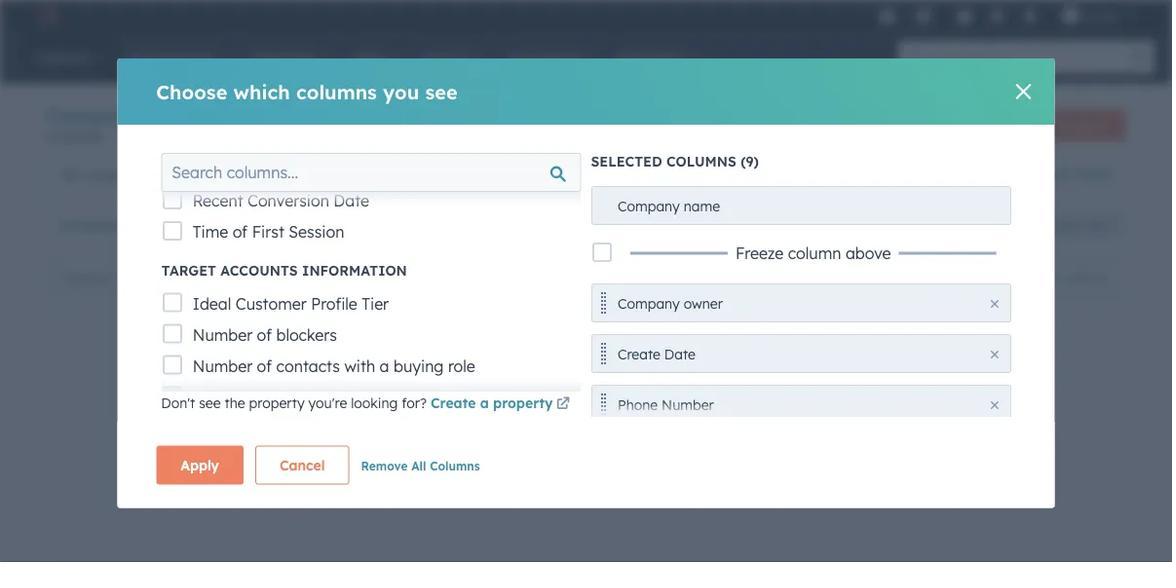 Task type: describe. For each thing, give the bounding box(es) containing it.
date inside button
[[664, 346, 695, 363]]

first
[[252, 223, 284, 242]]

time for time of first session
[[192, 223, 228, 242]]

number of blockers
[[192, 326, 337, 345]]

time to get organized.
[[244, 320, 465, 344]]

freeze column above
[[735, 243, 891, 263]]

ideal customer profile tier
[[192, 294, 389, 314]]

search image
[[1132, 51, 1145, 64]]

column
[[788, 243, 841, 263]]

2 property from the left
[[493, 395, 553, 412]]

0 vertical spatial company
[[617, 197, 680, 214]]

close image for phone number
[[991, 401, 999, 409]]

1 horizontal spatial columns
[[667, 153, 737, 170]]

0 records
[[47, 129, 102, 144]]

time of first session
[[192, 223, 344, 242]]

(2/5)
[[983, 166, 1017, 183]]

data
[[403, 363, 433, 380]]

makers
[[341, 388, 395, 407]]

choose which columns you see
[[156, 79, 458, 104]]

0 horizontal spatial date
[[333, 192, 369, 211]]

remove all columns
[[361, 459, 480, 473]]

need
[[415, 409, 446, 426]]

by
[[280, 363, 295, 380]]

of for contacts
[[256, 357, 272, 376]]

quality
[[757, 116, 807, 134]]

don't see the property you're looking for?
[[161, 395, 431, 412]]

advanced
[[673, 216, 741, 233]]

with
[[344, 357, 375, 376]]

views
[[1075, 166, 1113, 183]]

company for phone number
[[617, 295, 680, 312]]

number for number of contacts with a buying role
[[192, 357, 252, 376]]

companies for my companies
[[499, 166, 569, 183]]

time for time to get organized.
[[244, 320, 292, 344]]

last
[[353, 216, 381, 233]]

data quality button
[[686, 106, 808, 145]]

companies
[[47, 103, 155, 128]]

help image
[[956, 9, 974, 26]]

Search name, phone, or domain search field
[[52, 261, 282, 296]]

create for create date
[[222, 216, 267, 233]]

above
[[845, 243, 891, 263]]

add view (2/5) button
[[882, 155, 1041, 194]]

company owner for create date
[[617, 295, 723, 312]]

customer
[[235, 294, 306, 314]]

Search HubSpot search field
[[899, 41, 1137, 74]]

you left the can
[[386, 386, 410, 403]]

create date
[[222, 216, 302, 233]]

0 vertical spatial what
[[352, 409, 383, 426]]

don't.
[[307, 433, 343, 450]]

settings link
[[985, 5, 1010, 26]]

profile
[[311, 294, 357, 314]]

status
[[561, 216, 603, 233]]

Search columns... search field
[[161, 153, 581, 192]]

actions button
[[820, 110, 905, 141]]

start by giving hubspot data to work with, like companies. after, you can sort, search, and filter to find what you need and hide what you don't.
[[244, 363, 520, 450]]

filters
[[745, 216, 785, 233]]

phone number button
[[591, 385, 1011, 424]]

add
[[916, 166, 943, 183]]

choose
[[156, 79, 227, 104]]

link opens in a new window image inside create a property link
[[557, 398, 570, 412]]

number for number of blockers
[[192, 326, 252, 345]]

conversion
[[247, 192, 329, 211]]

role
[[448, 357, 475, 376]]

activity
[[386, 216, 437, 233]]

edit columns button
[[1025, 266, 1121, 291]]

bob builder image
[[1062, 7, 1080, 24]]

of for first
[[232, 223, 247, 242]]

after,
[[348, 386, 383, 403]]

columns inside dialog
[[296, 79, 377, 104]]

1 date from the left
[[271, 216, 302, 233]]

close image for create date
[[991, 350, 999, 358]]

companies.
[[269, 386, 344, 403]]

create for create company
[[1018, 118, 1054, 133]]

edit columns
[[1038, 271, 1108, 286]]

target accounts information
[[161, 263, 407, 280]]

data quality
[[719, 116, 807, 134]]

you down filter
[[279, 433, 303, 450]]

accounts
[[220, 263, 297, 280]]

create date
[[617, 346, 695, 363]]

you left need
[[387, 409, 411, 426]]

lead status
[[523, 216, 603, 233]]

all views link
[[1041, 155, 1126, 194]]

selected
[[591, 153, 662, 170]]

the
[[225, 395, 245, 412]]

hide
[[479, 409, 506, 426]]

apple menu
[[873, 0, 1149, 31]]

number of contacts with a buying role
[[192, 357, 475, 376]]

which
[[233, 79, 290, 104]]

advanced filters (0) button
[[640, 206, 821, 245]]

sort,
[[441, 386, 469, 403]]

freeze
[[735, 243, 783, 263]]

upgrade image
[[879, 8, 896, 26]]

2 date from the left
[[442, 216, 473, 233]]

view for save
[[1084, 218, 1109, 232]]

cancel
[[280, 457, 325, 474]]

work
[[454, 363, 485, 380]]

selected columns (9)
[[591, 153, 759, 170]]

import button
[[917, 110, 989, 141]]

blockers
[[276, 326, 337, 345]]

lead status button
[[510, 206, 629, 245]]

create company
[[1018, 118, 1109, 133]]

0 vertical spatial see
[[425, 79, 458, 104]]

apply
[[181, 457, 219, 474]]

number for number of decision makers
[[192, 388, 252, 407]]

search button
[[1122, 41, 1155, 74]]

1 property from the left
[[249, 395, 305, 412]]

company name
[[617, 197, 720, 214]]

0 vertical spatial to
[[298, 320, 318, 344]]

marketplaces image
[[915, 9, 933, 26]]

0 horizontal spatial see
[[199, 395, 221, 412]]

my companies button
[[460, 155, 874, 194]]

search,
[[473, 386, 519, 403]]

all companies button
[[47, 155, 460, 194]]



Task type: vqa. For each thing, say whether or not it's contained in the screenshot.
2nd Press to sort. Image from right
no



Task type: locate. For each thing, give the bounding box(es) containing it.
close image down export button
[[991, 300, 999, 308]]

date up "last"
[[333, 192, 369, 211]]

company inside company owner popup button
[[59, 216, 125, 233]]

number down ideal
[[192, 326, 252, 345]]

company up create date
[[617, 295, 680, 312]]

last activity date button
[[340, 206, 499, 245]]

time inside choose which columns you see dialog
[[192, 223, 228, 242]]

filter
[[272, 409, 302, 426]]

1 vertical spatial company owner
[[617, 295, 723, 312]]

all
[[1054, 166, 1071, 183], [62, 166, 78, 183], [412, 459, 426, 473]]

of left by
[[256, 357, 272, 376]]

1 vertical spatial columns
[[430, 459, 480, 473]]

company for last activity date
[[59, 216, 125, 233]]

1 vertical spatial owner
[[683, 295, 723, 312]]

1 vertical spatial columns
[[1063, 271, 1108, 286]]

owner up the search name, phone, or domain 'search box'
[[129, 216, 171, 233]]

data
[[719, 116, 753, 134]]

companies inside my companies button
[[499, 166, 569, 183]]

create a property link
[[431, 393, 574, 417]]

export button
[[951, 266, 1013, 291]]

company owner
[[59, 216, 171, 233], [617, 295, 723, 312]]

actions
[[837, 118, 877, 133]]

you up search columns... search box at the left of the page
[[383, 79, 419, 104]]

create inside companies banner
[[1018, 118, 1054, 133]]

create
[[1018, 118, 1054, 133], [222, 216, 267, 233], [617, 346, 660, 363], [431, 395, 476, 412]]

hubspot image
[[35, 4, 58, 27]]

all for all views
[[1054, 166, 1071, 183]]

1 vertical spatial close image
[[991, 350, 999, 358]]

close image inside company owner button
[[991, 300, 999, 308]]

2 vertical spatial to
[[306, 409, 319, 426]]

name
[[683, 197, 720, 214]]

hubspot link
[[23, 4, 73, 27]]

what down makers
[[352, 409, 383, 426]]

2 link opens in a new window image from the top
[[557, 398, 570, 412]]

1 horizontal spatial companies
[[499, 166, 569, 183]]

1 horizontal spatial see
[[425, 79, 458, 104]]

1 vertical spatial company
[[59, 216, 125, 233]]

advanced filters (0)
[[673, 216, 808, 233]]

date right activity
[[442, 216, 473, 233]]

0 horizontal spatial companies
[[82, 166, 152, 183]]

0 horizontal spatial owner
[[129, 216, 171, 233]]

of down customer
[[256, 326, 272, 345]]

1 horizontal spatial date
[[664, 346, 695, 363]]

0 vertical spatial columns
[[296, 79, 377, 104]]

create left company on the right top of page
[[1018, 118, 1054, 133]]

create date button
[[209, 206, 328, 245]]

of for decision
[[256, 388, 272, 407]]

of
[[232, 223, 247, 242], [256, 326, 272, 345], [256, 357, 272, 376], [256, 388, 272, 407]]

columns down need
[[430, 459, 480, 473]]

close image inside phone number button
[[991, 401, 999, 409]]

number up the
[[192, 357, 252, 376]]

1 horizontal spatial date
[[442, 216, 473, 233]]

columns right "edit"
[[1063, 271, 1108, 286]]

to down decision
[[306, 409, 319, 426]]

owner
[[129, 216, 171, 233], [683, 295, 723, 312]]

apple
[[1084, 7, 1118, 23]]

view inside popup button
[[947, 166, 978, 183]]

to right data
[[437, 363, 451, 380]]

companies banner
[[47, 100, 1126, 155]]

giving
[[299, 363, 339, 380]]

all left views
[[1054, 166, 1071, 183]]

all inside all companies button
[[62, 166, 78, 183]]

0 horizontal spatial and
[[244, 409, 268, 426]]

of for blockers
[[256, 326, 272, 345]]

number
[[192, 326, 252, 345], [192, 357, 252, 376], [192, 388, 252, 407], [661, 396, 714, 413]]

close image
[[991, 300, 999, 308], [991, 350, 999, 358]]

link opens in a new window image
[[557, 393, 570, 417], [557, 398, 570, 412]]

owner for create date
[[129, 216, 171, 233]]

what down filter
[[244, 433, 276, 450]]

0 vertical spatial a
[[379, 357, 389, 376]]

my
[[476, 166, 495, 183]]

you're
[[309, 395, 347, 412]]

1 companies from the left
[[82, 166, 152, 183]]

target
[[161, 263, 216, 280]]

close image inside create date button
[[991, 350, 999, 358]]

2 horizontal spatial all
[[1054, 166, 1071, 183]]

0 horizontal spatial view
[[947, 166, 978, 183]]

records
[[58, 129, 102, 144]]

save
[[1054, 218, 1081, 232]]

organized.
[[362, 320, 465, 344]]

create down the recent at the left of page
[[222, 216, 267, 233]]

0 vertical spatial view
[[947, 166, 978, 183]]

close image for company owner
[[991, 300, 999, 308]]

0 vertical spatial company owner
[[59, 216, 171, 233]]

0 horizontal spatial close image
[[991, 401, 999, 409]]

all companies
[[62, 166, 152, 183]]

0 horizontal spatial date
[[271, 216, 302, 233]]

time
[[192, 223, 228, 242], [244, 320, 292, 344]]

all for all companies
[[62, 166, 78, 183]]

and down like
[[244, 409, 268, 426]]

create inside popup button
[[222, 216, 267, 233]]

phone
[[617, 396, 658, 413]]

columns
[[667, 153, 737, 170], [430, 459, 480, 473]]

cancel button
[[255, 446, 349, 485]]

notifications button
[[1014, 0, 1047, 31]]

1 horizontal spatial a
[[480, 395, 489, 412]]

create date button
[[591, 334, 1011, 373]]

lead
[[523, 216, 557, 233]]

1 vertical spatial to
[[437, 363, 451, 380]]

choose which columns you see dialog
[[117, 0, 1055, 562]]

0 vertical spatial close image
[[1016, 84, 1032, 99]]

apply button
[[156, 446, 244, 485]]

0 vertical spatial columns
[[667, 153, 737, 170]]

property
[[249, 395, 305, 412], [493, 395, 553, 412]]

date up phone number
[[664, 346, 695, 363]]

1 horizontal spatial what
[[352, 409, 383, 426]]

columns inside button
[[1063, 271, 1108, 286]]

a right sort,
[[480, 395, 489, 412]]

0 horizontal spatial what
[[244, 433, 276, 450]]

like
[[244, 386, 265, 403]]

(9)
[[741, 153, 759, 170]]

create down work
[[431, 395, 476, 412]]

company down my companies button
[[617, 197, 680, 214]]

0 horizontal spatial time
[[192, 223, 228, 242]]

columns right which
[[296, 79, 377, 104]]

apple button
[[1051, 0, 1147, 31]]

(0)
[[789, 216, 808, 233]]

2 companies from the left
[[499, 166, 569, 183]]

1 vertical spatial view
[[1084, 218, 1109, 232]]

phone number
[[617, 396, 714, 413]]

create for create date
[[617, 346, 660, 363]]

1 vertical spatial close image
[[991, 401, 999, 409]]

number right phone
[[661, 396, 714, 413]]

owner inside button
[[683, 295, 723, 312]]

1 horizontal spatial close image
[[1016, 84, 1032, 99]]

1 horizontal spatial columns
[[1063, 271, 1108, 286]]

recent
[[192, 192, 243, 211]]

view right save
[[1084, 218, 1109, 232]]

0 horizontal spatial all
[[62, 166, 78, 183]]

to
[[298, 320, 318, 344], [437, 363, 451, 380], [306, 409, 319, 426]]

1 vertical spatial a
[[480, 395, 489, 412]]

0 horizontal spatial columns
[[296, 79, 377, 104]]

companies inside all companies button
[[82, 166, 152, 183]]

last activity date
[[353, 216, 473, 233]]

1 vertical spatial see
[[199, 395, 221, 412]]

0 horizontal spatial company owner
[[59, 216, 171, 233]]

company owner down all companies
[[59, 216, 171, 233]]

0 horizontal spatial a
[[379, 357, 389, 376]]

1 and from the left
[[244, 409, 268, 426]]

create a property
[[431, 395, 553, 412]]

notifications image
[[1021, 9, 1039, 26]]

find
[[323, 409, 348, 426]]

view inside 'button'
[[1084, 218, 1109, 232]]

1 horizontal spatial all
[[412, 459, 426, 473]]

1 vertical spatial date
[[664, 346, 695, 363]]

companies button
[[47, 101, 174, 130]]

1 horizontal spatial time
[[244, 320, 292, 344]]

of left first
[[232, 223, 247, 242]]

marketplaces button
[[904, 0, 944, 31]]

and
[[244, 409, 268, 426], [450, 409, 475, 426]]

company owner up create date
[[617, 295, 723, 312]]

2 and from the left
[[450, 409, 475, 426]]

companies for all companies
[[82, 166, 152, 183]]

0 horizontal spatial columns
[[430, 459, 480, 473]]

columns inside button
[[430, 459, 480, 473]]

company owner for create date
[[59, 216, 171, 233]]

owner up create date
[[683, 295, 723, 312]]

you inside dialog
[[383, 79, 419, 104]]

1 horizontal spatial and
[[450, 409, 475, 426]]

remove
[[361, 459, 408, 473]]

number down start
[[192, 388, 252, 407]]

all inside all views link
[[1054, 166, 1071, 183]]

company owner inside popup button
[[59, 216, 171, 233]]

date
[[333, 192, 369, 211], [664, 346, 695, 363]]

1 horizontal spatial company owner
[[617, 295, 723, 312]]

0 vertical spatial date
[[333, 192, 369, 211]]

a right with
[[379, 357, 389, 376]]

0 vertical spatial owner
[[129, 216, 171, 233]]

create company button
[[1001, 110, 1126, 141]]

0 horizontal spatial property
[[249, 395, 305, 412]]

columns
[[296, 79, 377, 104], [1063, 271, 1108, 286]]

settings image
[[989, 8, 1006, 26]]

create up phone
[[617, 346, 660, 363]]

company
[[1058, 118, 1109, 133]]

number inside button
[[661, 396, 714, 413]]

all views
[[1054, 166, 1113, 183]]

and down sort,
[[450, 409, 475, 426]]

company down all companies
[[59, 216, 125, 233]]

time down the recent at the left of page
[[192, 223, 228, 242]]

all down 0 records
[[62, 166, 78, 183]]

1 vertical spatial what
[[244, 433, 276, 450]]

1 vertical spatial time
[[244, 320, 292, 344]]

1 horizontal spatial view
[[1084, 218, 1109, 232]]

company inside company owner button
[[617, 295, 680, 312]]

company owner inside button
[[617, 295, 723, 312]]

1 horizontal spatial owner
[[683, 295, 723, 312]]

columns up name
[[667, 153, 737, 170]]

all right remove in the bottom of the page
[[412, 459, 426, 473]]

a
[[379, 357, 389, 376], [480, 395, 489, 412]]

companies right my
[[499, 166, 569, 183]]

1 close image from the top
[[991, 300, 999, 308]]

time down customer
[[244, 320, 292, 344]]

0 vertical spatial time
[[192, 223, 228, 242]]

1 link opens in a new window image from the top
[[557, 393, 570, 417]]

date down the conversion
[[271, 216, 302, 233]]

save view button
[[1020, 210, 1126, 241]]

view for add
[[947, 166, 978, 183]]

looking
[[351, 395, 398, 412]]

recent conversion date
[[192, 192, 369, 211]]

all inside 'remove all columns' button
[[412, 459, 426, 473]]

1 horizontal spatial property
[[493, 395, 553, 412]]

2 close image from the top
[[991, 350, 999, 358]]

0 vertical spatial close image
[[991, 300, 999, 308]]

close image for choose which columns you see
[[1016, 84, 1032, 99]]

owner for create date
[[683, 295, 723, 312]]

see
[[425, 79, 458, 104], [199, 395, 221, 412]]

view right add
[[947, 166, 978, 183]]

companies up company owner popup button
[[82, 166, 152, 183]]

owner inside popup button
[[129, 216, 171, 233]]

of down start
[[256, 388, 272, 407]]

don't
[[161, 395, 195, 412]]

can
[[414, 386, 437, 403]]

to left get
[[298, 320, 318, 344]]

close image down export
[[991, 350, 999, 358]]

my companies
[[476, 166, 569, 183]]

number of decision makers
[[192, 388, 395, 407]]

0
[[47, 129, 54, 144]]

buying
[[393, 357, 443, 376]]

start
[[244, 363, 276, 380]]

close image
[[1016, 84, 1032, 99], [991, 401, 999, 409]]

2 vertical spatial company
[[617, 295, 680, 312]]

company owner button
[[47, 206, 197, 245]]

create for create a property
[[431, 395, 476, 412]]



